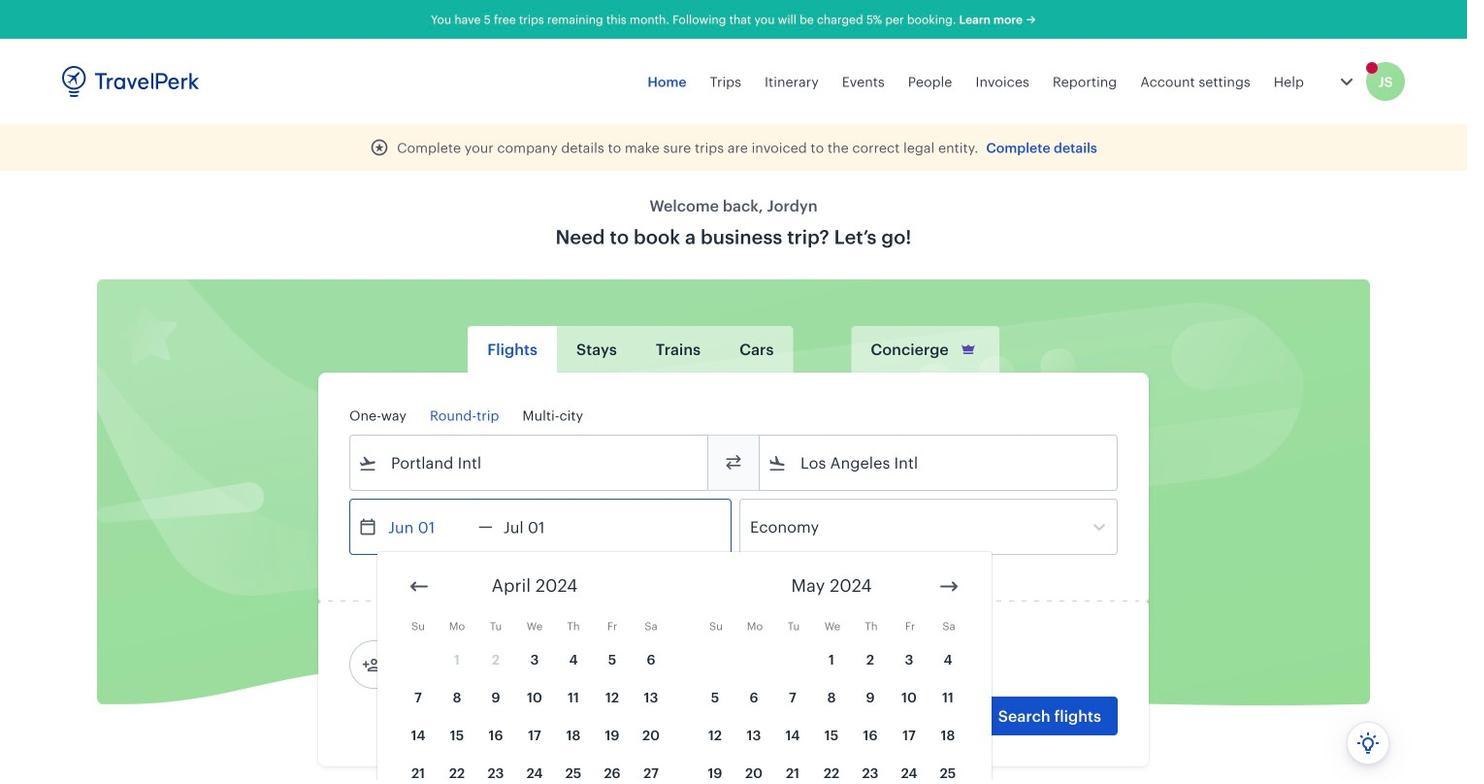 Task type: describe. For each thing, give the bounding box(es) containing it.
move forward to switch to the next month. image
[[938, 575, 961, 598]]

From search field
[[378, 447, 682, 478]]

Return text field
[[493, 500, 594, 554]]

move backward to switch to the previous month. image
[[408, 575, 431, 598]]



Task type: locate. For each thing, give the bounding box(es) containing it.
Depart text field
[[378, 500, 478, 554]]

To search field
[[787, 447, 1092, 478]]

calendar application
[[378, 552, 1467, 780]]

Add first traveler search field
[[381, 649, 583, 680]]



